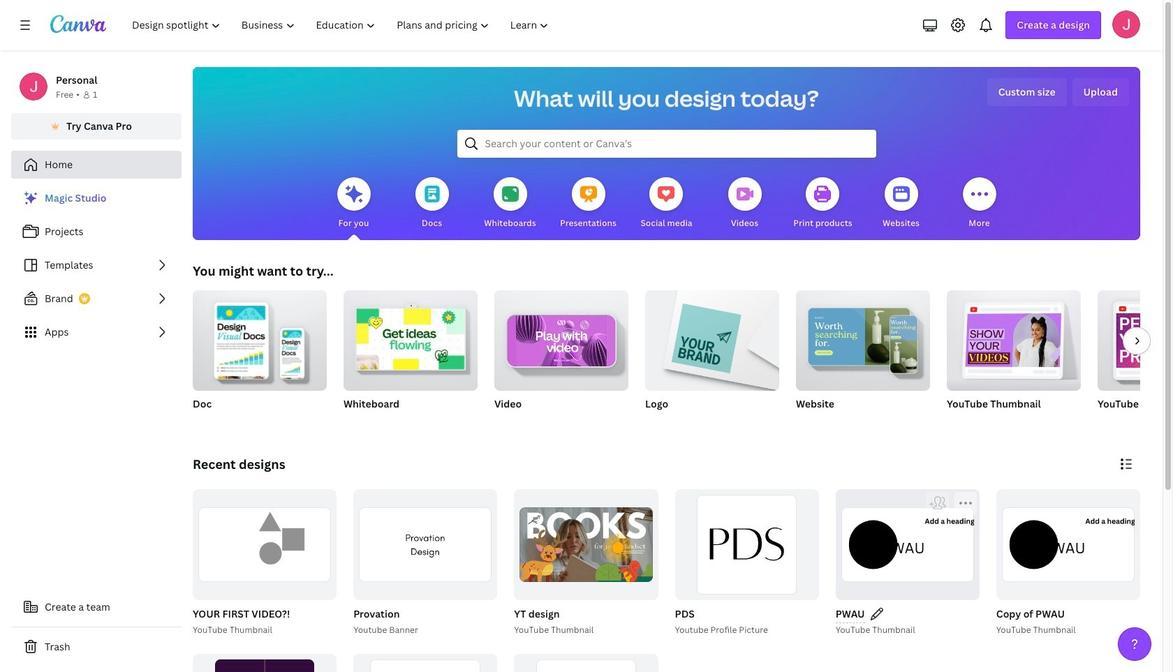 Task type: locate. For each thing, give the bounding box(es) containing it.
None search field
[[457, 130, 876, 158]]

group
[[193, 285, 327, 429], [193, 285, 327, 391], [344, 285, 478, 429], [344, 285, 478, 391], [796, 285, 930, 429], [796, 285, 930, 391], [947, 285, 1081, 429], [947, 285, 1081, 391], [495, 291, 629, 429], [495, 291, 629, 391], [645, 291, 780, 429], [1098, 291, 1173, 429], [1098, 291, 1173, 391], [190, 490, 337, 637], [193, 490, 337, 600], [351, 490, 498, 637], [354, 490, 498, 600], [512, 490, 658, 637], [672, 490, 819, 637], [833, 490, 980, 637], [836, 490, 980, 600], [994, 490, 1141, 637], [997, 490, 1141, 600], [193, 654, 337, 673], [354, 654, 498, 673], [514, 654, 658, 673]]

Search search field
[[485, 131, 848, 157]]

list
[[11, 184, 182, 346]]



Task type: vqa. For each thing, say whether or not it's contained in the screenshot.
Search search box
yes



Task type: describe. For each thing, give the bounding box(es) containing it.
james peterson image
[[1113, 10, 1141, 38]]

top level navigation element
[[123, 11, 561, 39]]



